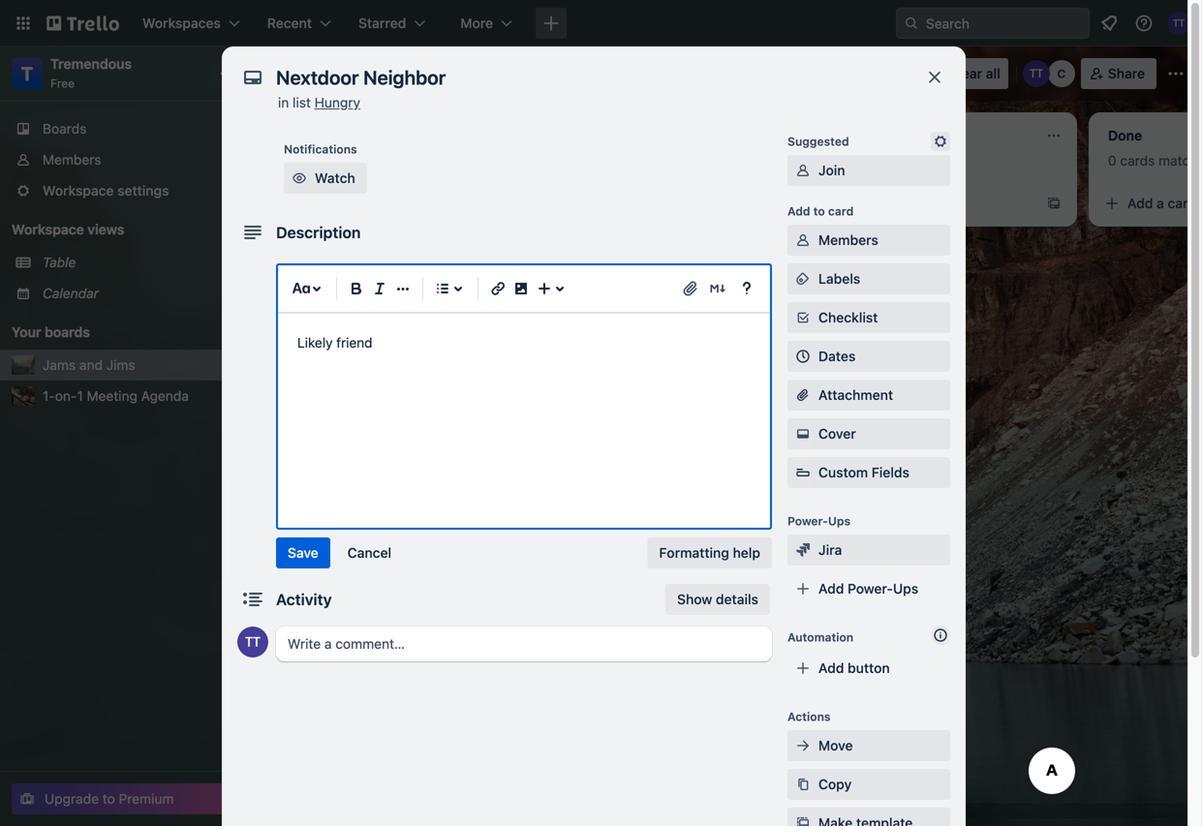 Task type: vqa. For each thing, say whether or not it's contained in the screenshot.
COPY
yes



Task type: describe. For each thing, give the bounding box(es) containing it.
sm image up the suggested
[[791, 58, 818, 85]]

add to card
[[788, 204, 854, 218]]

save button
[[276, 538, 330, 569]]

watch button
[[284, 163, 367, 194]]

0 horizontal spatial terry turtle (terryturtle) image
[[237, 627, 268, 658]]

and inside 'board name' text field
[[326, 63, 357, 84]]

table link
[[43, 253, 240, 272]]

calendar
[[43, 285, 99, 301]]

1 match from the left
[[333, 153, 372, 169]]

likely
[[297, 335, 333, 351]]

notifications
[[284, 142, 357, 156]]

jims inside 'board name' text field
[[361, 63, 401, 84]]

Board name text field
[[267, 58, 411, 89]]

power- inside add power-ups link
[[848, 581, 893, 597]]

show
[[677, 592, 713, 608]]

share button
[[1081, 58, 1157, 89]]

2 0 from the left
[[833, 153, 842, 169]]

copy link
[[788, 769, 951, 800]]

sm image for checklist
[[794, 308, 813, 328]]

add button button
[[788, 653, 951, 684]]

add a card
[[853, 195, 921, 211]]

sm image for cover
[[794, 424, 813, 444]]

dates
[[819, 348, 856, 364]]

1 0 cards match filters from the left
[[283, 153, 411, 169]]

show menu image
[[1167, 64, 1186, 83]]

your
[[12, 324, 41, 340]]

jams and jims inside jams and jims link
[[43, 357, 135, 373]]

in list hungry
[[278, 94, 360, 110]]

attach and insert link image
[[681, 279, 701, 298]]

help
[[733, 545, 761, 561]]

boards link
[[0, 113, 252, 144]]

bold ⌘b image
[[345, 277, 368, 300]]

list
[[293, 94, 311, 110]]

move link
[[788, 731, 951, 762]]

sm image for labels
[[794, 269, 813, 289]]

Write a comment text field
[[276, 627, 772, 662]]

upgrade to premium
[[45, 791, 174, 807]]

1 inside button
[[923, 65, 930, 81]]

3 0 from the left
[[1109, 153, 1117, 169]]

custom fields button
[[788, 463, 951, 483]]

copy
[[819, 777, 852, 793]]

custom fields
[[819, 465, 910, 481]]

add power-ups link
[[788, 574, 951, 605]]

Main content area, start typing to enter text. text field
[[297, 331, 751, 355]]

3 cards from the left
[[1121, 153, 1155, 169]]

boards
[[45, 324, 90, 340]]

0 horizontal spatial power-
[[788, 515, 828, 528]]

views
[[87, 221, 124, 237]]

checklist link
[[788, 302, 951, 333]]

1 horizontal spatial members link
[[788, 225, 951, 256]]

automation
[[788, 631, 854, 644]]

editor toolbar toolbar
[[286, 273, 763, 304]]

dates button
[[788, 341, 951, 372]]

sm image for suggested
[[931, 132, 951, 151]]

1 0 from the left
[[283, 153, 291, 169]]

f
[[1202, 153, 1203, 169]]

attachment
[[819, 387, 894, 403]]

Search field
[[920, 9, 1089, 38]]

hungry
[[315, 94, 360, 110]]

1 cards from the left
[[295, 153, 330, 169]]

meeting
[[87, 388, 138, 404]]

formatting help link
[[648, 538, 772, 569]]

1-
[[43, 388, 55, 404]]

tremendous link
[[50, 56, 132, 72]]

all
[[986, 65, 1001, 81]]

workspace views
[[12, 221, 124, 237]]

show details
[[677, 592, 759, 608]]

0 horizontal spatial 1
[[77, 388, 83, 404]]

star or unstar board image
[[422, 66, 438, 81]]

clear all button
[[941, 58, 1009, 89]]

fields
[[872, 465, 910, 481]]

save
[[288, 545, 319, 561]]

likely friend
[[297, 335, 373, 351]]

add power-ups
[[819, 581, 919, 597]]

show details link
[[666, 584, 770, 615]]

create board or workspace image
[[542, 14, 561, 33]]

workspace
[[12, 221, 84, 237]]

add for add power-ups
[[819, 581, 844, 597]]

boards
[[43, 121, 87, 137]]

chestercheeetah (chestercheeetah) image
[[1048, 60, 1075, 87]]

description
[[276, 223, 361, 242]]

add for add to card
[[788, 204, 811, 218]]

1-on-1 meeting agenda link
[[43, 387, 240, 406]]

tremendous free
[[50, 56, 132, 90]]

custom
[[819, 465, 868, 481]]

move
[[819, 738, 853, 754]]

hungry link
[[315, 94, 360, 110]]

join link
[[788, 155, 951, 186]]

free
[[50, 77, 75, 90]]

t
[[21, 62, 33, 85]]

to for add
[[814, 204, 825, 218]]

2 cards from the left
[[845, 153, 880, 169]]

clear all
[[949, 65, 1001, 81]]

t link
[[12, 58, 43, 89]]

3 match from the left
[[1159, 153, 1198, 169]]

sm image for jira
[[794, 541, 813, 560]]



Task type: locate. For each thing, give the bounding box(es) containing it.
c
[[1058, 67, 1066, 80]]

1 horizontal spatial to
[[814, 204, 825, 218]]

0 down in
[[283, 153, 291, 169]]

members link down boards on the top of page
[[0, 144, 252, 175]]

1 horizontal spatial match
[[884, 153, 923, 169]]

button
[[848, 660, 890, 676]]

1 horizontal spatial power-
[[848, 581, 893, 597]]

1 vertical spatial ups
[[893, 581, 919, 597]]

1 left clear
[[923, 65, 930, 81]]

power-ups
[[788, 515, 851, 528]]

jams up on- at top
[[43, 357, 76, 373]]

0 cards match filters up add a card
[[833, 153, 962, 169]]

your boards
[[12, 324, 90, 340]]

clear
[[949, 65, 983, 81]]

jams and jims link
[[43, 356, 217, 375]]

0 down "share" button
[[1109, 153, 1117, 169]]

2 filters from the left
[[926, 153, 962, 169]]

suggested
[[788, 135, 849, 148]]

back to home image
[[47, 8, 119, 39]]

match left f
[[1159, 153, 1198, 169]]

sm image inside the checklist link
[[794, 308, 813, 328]]

search image
[[904, 16, 920, 31]]

to down join
[[814, 204, 825, 218]]

cancel
[[348, 545, 392, 561]]

filters up add a card button
[[926, 153, 962, 169]]

1 horizontal spatial cards
[[845, 153, 880, 169]]

formatting
[[659, 545, 730, 561]]

cards down the suggested
[[845, 153, 880, 169]]

calendar link
[[43, 284, 240, 303]]

add button
[[819, 660, 890, 676]]

jims left star or unstar board icon
[[361, 63, 401, 84]]

add left a
[[853, 195, 878, 211]]

card
[[893, 195, 921, 211], [828, 204, 854, 218]]

tremendous
[[50, 56, 132, 72]]

0 horizontal spatial jims
[[106, 357, 135, 373]]

details
[[716, 592, 759, 608]]

0 vertical spatial to
[[814, 204, 825, 218]]

power- up jira
[[788, 515, 828, 528]]

add inside add button button
[[819, 660, 844, 676]]

1 horizontal spatial jams and jims
[[277, 63, 401, 84]]

sm image left labels
[[794, 269, 813, 289]]

sm image up add a card button
[[931, 132, 951, 151]]

add down the suggested
[[788, 204, 811, 218]]

1 horizontal spatial card
[[893, 195, 921, 211]]

1 vertical spatial and
[[79, 357, 103, 373]]

attachment button
[[788, 380, 951, 411]]

ups
[[828, 515, 851, 528], [893, 581, 919, 597]]

0 cards match filters
[[283, 153, 411, 169], [833, 153, 962, 169]]

members link up labels link
[[788, 225, 951, 256]]

card inside button
[[893, 195, 921, 211]]

card down join
[[828, 204, 854, 218]]

open information menu image
[[1135, 14, 1154, 33]]

0 vertical spatial power-
[[788, 515, 828, 528]]

upgrade
[[45, 791, 99, 807]]

0 horizontal spatial 0
[[283, 153, 291, 169]]

sm image
[[794, 161, 813, 180], [290, 169, 309, 188], [794, 231, 813, 250], [794, 308, 813, 328], [794, 424, 813, 444], [794, 541, 813, 560], [794, 736, 813, 756], [794, 814, 813, 827]]

sm image for copy
[[794, 775, 813, 795]]

1 horizontal spatial and
[[326, 63, 357, 84]]

link image
[[486, 277, 510, 300]]

None text field
[[266, 60, 906, 95]]

1 vertical spatial members
[[819, 232, 879, 248]]

checklist
[[819, 310, 878, 326]]

and down your boards with 2 items element
[[79, 357, 103, 373]]

0 vertical spatial jims
[[361, 63, 401, 84]]

jims inside jams and jims link
[[106, 357, 135, 373]]

0 vertical spatial 1
[[923, 65, 930, 81]]

filters right watch button
[[376, 153, 411, 169]]

2 match from the left
[[884, 153, 923, 169]]

add a card button
[[822, 188, 1035, 219]]

members down boards on the top of page
[[43, 152, 101, 168]]

sm image inside join link
[[794, 161, 813, 180]]

1 button
[[826, 58, 941, 89]]

sm image for move
[[794, 736, 813, 756]]

0 vertical spatial jams
[[277, 63, 322, 84]]

1 vertical spatial terry turtle (terryturtle) image
[[237, 627, 268, 658]]

jams
[[277, 63, 322, 84], [43, 357, 76, 373]]

cards up watch
[[295, 153, 330, 169]]

members up labels
[[819, 232, 879, 248]]

cover
[[819, 426, 856, 442]]

0 horizontal spatial card
[[828, 204, 854, 218]]

to
[[814, 204, 825, 218], [103, 791, 115, 807]]

0 vertical spatial members
[[43, 152, 101, 168]]

members for right the members link
[[819, 232, 879, 248]]

jams inside 'board name' text field
[[277, 63, 322, 84]]

1 horizontal spatial filters
[[926, 153, 962, 169]]

0 down the suggested
[[833, 153, 842, 169]]

more formatting image
[[391, 277, 415, 300]]

1 vertical spatial jims
[[106, 357, 135, 373]]

sm image inside the members link
[[794, 231, 813, 250]]

1 vertical spatial members link
[[788, 225, 951, 256]]

sm image left join
[[794, 161, 813, 180]]

1 vertical spatial to
[[103, 791, 115, 807]]

formatting help
[[659, 545, 761, 561]]

1 right 1-
[[77, 388, 83, 404]]

labels link
[[788, 264, 951, 295]]

watch
[[315, 170, 355, 186]]

sm image for join
[[794, 161, 813, 180]]

sm image left checklist
[[794, 308, 813, 328]]

card for add to card
[[828, 204, 854, 218]]

cards
[[295, 153, 330, 169], [845, 153, 880, 169], [1121, 153, 1155, 169]]

sm image inside watch button
[[290, 169, 309, 188]]

match
[[333, 153, 372, 169], [884, 153, 923, 169], [1159, 153, 1198, 169]]

0 horizontal spatial cards
[[295, 153, 330, 169]]

1 horizontal spatial terry turtle (terryturtle) image
[[1023, 60, 1050, 87]]

0 horizontal spatial 0 cards match filters
[[283, 153, 411, 169]]

1 vertical spatial 1
[[77, 388, 83, 404]]

and
[[326, 63, 357, 84], [79, 357, 103, 373]]

sm image left watch
[[290, 169, 309, 188]]

terry turtle (terryturtle) image
[[1168, 12, 1191, 35]]

0 horizontal spatial members link
[[0, 144, 252, 175]]

to right upgrade
[[103, 791, 115, 807]]

0 horizontal spatial and
[[79, 357, 103, 373]]

0 horizontal spatial to
[[103, 791, 115, 807]]

premium
[[119, 791, 174, 807]]

0 horizontal spatial filters
[[376, 153, 411, 169]]

1 horizontal spatial ups
[[893, 581, 919, 597]]

sm image inside copy link
[[794, 775, 813, 795]]

activity
[[276, 591, 332, 609]]

1 horizontal spatial members
[[819, 232, 879, 248]]

sm image for watch
[[290, 169, 309, 188]]

1 horizontal spatial 0 cards match filters
[[833, 153, 962, 169]]

members for the top the members link
[[43, 152, 101, 168]]

a
[[882, 195, 889, 211]]

text styles image
[[290, 277, 313, 300]]

actions
[[788, 710, 831, 724]]

sm image left cover
[[794, 424, 813, 444]]

1
[[923, 65, 930, 81], [77, 388, 83, 404]]

c button
[[1048, 60, 1075, 87]]

ups up add button button
[[893, 581, 919, 597]]

share
[[1108, 65, 1145, 81]]

agenda
[[141, 388, 189, 404]]

members
[[43, 152, 101, 168], [819, 232, 879, 248]]

2 horizontal spatial 0
[[1109, 153, 1117, 169]]

on-
[[55, 388, 77, 404]]

1 vertical spatial power-
[[848, 581, 893, 597]]

1 horizontal spatial jims
[[361, 63, 401, 84]]

table
[[43, 254, 76, 270]]

0 cards match filters up watch
[[283, 153, 411, 169]]

0
[[283, 153, 291, 169], [833, 153, 842, 169], [1109, 153, 1117, 169]]

1-on-1 meeting agenda
[[43, 388, 189, 404]]

jims up 1-on-1 meeting agenda
[[106, 357, 135, 373]]

match up add a card
[[884, 153, 923, 169]]

0 horizontal spatial members
[[43, 152, 101, 168]]

sm image inside labels link
[[794, 269, 813, 289]]

sm image
[[791, 58, 818, 85], [931, 132, 951, 151], [794, 269, 813, 289], [794, 775, 813, 795]]

0 horizontal spatial jams
[[43, 357, 76, 373]]

1 filters from the left
[[376, 153, 411, 169]]

members link
[[0, 144, 252, 175], [788, 225, 951, 256]]

filters
[[376, 153, 411, 169], [926, 153, 962, 169]]

add inside add a card button
[[853, 195, 878, 211]]

0 vertical spatial jams and jims
[[277, 63, 401, 84]]

sm image left copy in the bottom right of the page
[[794, 775, 813, 795]]

image image
[[510, 277, 533, 300]]

card right a
[[893, 195, 921, 211]]

cancel button
[[336, 538, 403, 569]]

jams and jims up "hungry" link at the left of page
[[277, 63, 401, 84]]

0 vertical spatial and
[[326, 63, 357, 84]]

to for upgrade
[[103, 791, 115, 807]]

add down the automation
[[819, 660, 844, 676]]

sm image left jira
[[794, 541, 813, 560]]

add for add a card
[[853, 195, 878, 211]]

0 vertical spatial members link
[[0, 144, 252, 175]]

primary element
[[0, 0, 1203, 47]]

add for add button
[[819, 660, 844, 676]]

sm image down actions
[[794, 736, 813, 756]]

create from template… image
[[1047, 196, 1062, 211]]

jams up list
[[277, 63, 322, 84]]

open help dialog image
[[736, 277, 759, 300]]

0 horizontal spatial ups
[[828, 515, 851, 528]]

0 vertical spatial ups
[[828, 515, 851, 528]]

italic ⌘i image
[[368, 277, 391, 300]]

jira
[[819, 542, 842, 558]]

cover link
[[788, 419, 951, 450]]

jams and jims inside 'board name' text field
[[277, 63, 401, 84]]

1 vertical spatial jams
[[43, 357, 76, 373]]

lists image
[[431, 277, 454, 300]]

view markdown image
[[708, 279, 728, 298]]

2 0 cards match filters from the left
[[833, 153, 962, 169]]

ups up jira
[[828, 515, 851, 528]]

sm image inside cover link
[[794, 424, 813, 444]]

sm image down add to card
[[794, 231, 813, 250]]

add down jira
[[819, 581, 844, 597]]

jams and jims down your boards with 2 items element
[[43, 357, 135, 373]]

1 horizontal spatial 0
[[833, 153, 842, 169]]

0 horizontal spatial match
[[333, 153, 372, 169]]

1 horizontal spatial jams
[[277, 63, 322, 84]]

add inside add power-ups link
[[819, 581, 844, 597]]

and up "hungry" link at the left of page
[[326, 63, 357, 84]]

2 horizontal spatial cards
[[1121, 153, 1155, 169]]

power-
[[788, 515, 828, 528], [848, 581, 893, 597]]

0 horizontal spatial jams and jims
[[43, 357, 135, 373]]

sm image for members
[[794, 231, 813, 250]]

sm image inside move "link"
[[794, 736, 813, 756]]

0 vertical spatial terry turtle (terryturtle) image
[[1023, 60, 1050, 87]]

sm image down copy link
[[794, 814, 813, 827]]

join
[[819, 162, 846, 178]]

upgrade to premium link
[[12, 784, 236, 815]]

your boards with 2 items element
[[12, 321, 196, 344]]

cards left f
[[1121, 153, 1155, 169]]

friend
[[336, 335, 373, 351]]

terry turtle (terryturtle) image
[[1023, 60, 1050, 87], [237, 627, 268, 658]]

2 horizontal spatial match
[[1159, 153, 1198, 169]]

match up watch
[[333, 153, 372, 169]]

in
[[278, 94, 289, 110]]

0 cards match f
[[1109, 153, 1203, 169]]

labels
[[819, 271, 861, 287]]

power- up the automation
[[848, 581, 893, 597]]

add
[[853, 195, 878, 211], [788, 204, 811, 218], [819, 581, 844, 597], [819, 660, 844, 676]]

1 vertical spatial jams and jims
[[43, 357, 135, 373]]

card for add a card
[[893, 195, 921, 211]]

0 notifications image
[[1098, 12, 1121, 35]]

1 horizontal spatial 1
[[923, 65, 930, 81]]



